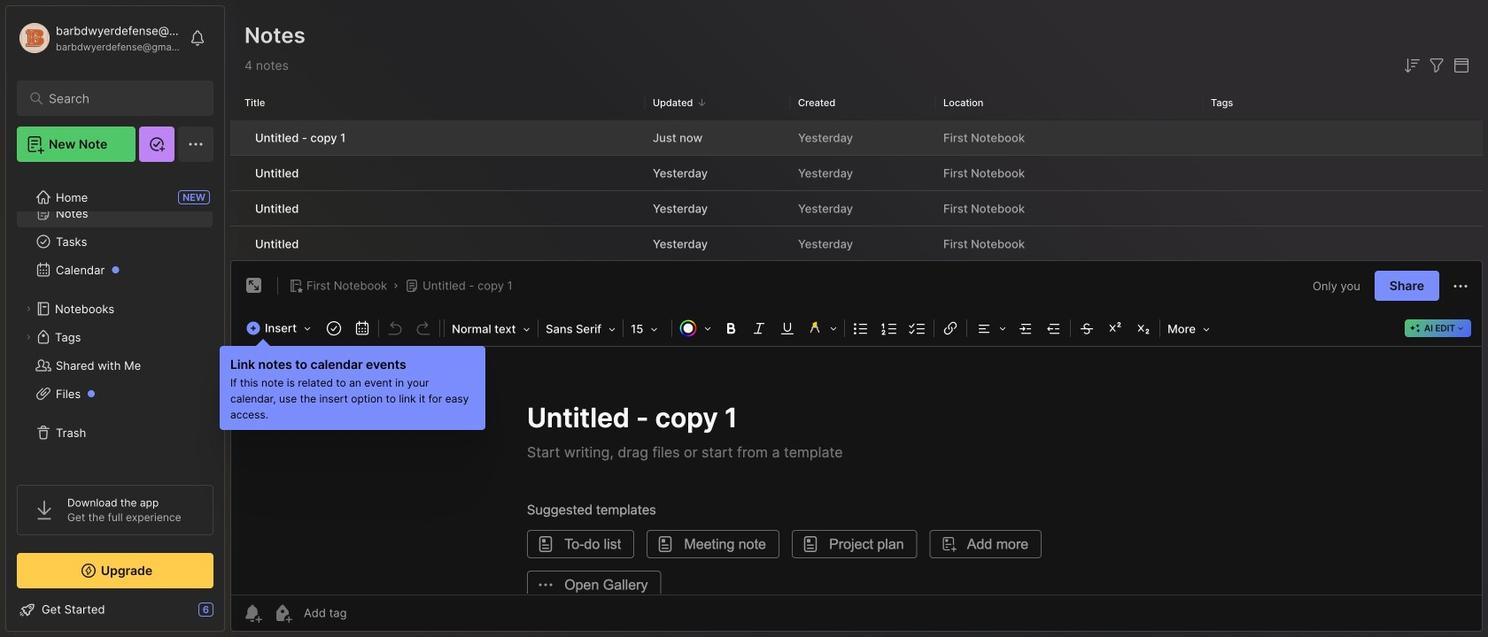 Task type: describe. For each thing, give the bounding box(es) containing it.
task image
[[322, 316, 347, 341]]

Note Editor text field
[[231, 346, 1482, 595]]

expand tags image
[[23, 332, 34, 343]]

font family image
[[541, 317, 621, 340]]

indent image
[[1014, 316, 1039, 341]]

outdent image
[[1042, 316, 1067, 341]]

add tag image
[[272, 603, 293, 625]]

add a reminder image
[[242, 603, 263, 625]]

expand note image
[[244, 276, 265, 297]]

tree inside main element
[[6, 171, 224, 470]]

heading level image
[[447, 317, 536, 340]]

bold image
[[719, 316, 743, 341]]

expand notebooks image
[[23, 304, 34, 315]]

more image
[[1163, 317, 1216, 340]]

note window element
[[230, 260, 1483, 633]]

subscript image
[[1132, 316, 1156, 341]]

insert link image
[[938, 316, 963, 341]]

superscript image
[[1103, 316, 1128, 341]]

highlight image
[[802, 316, 843, 341]]

calendar event image
[[350, 316, 375, 341]]



Task type: locate. For each thing, give the bounding box(es) containing it.
row group
[[230, 121, 1483, 263]]

none search field inside main element
[[49, 88, 190, 109]]

None search field
[[49, 88, 190, 109]]

strikethrough image
[[1075, 316, 1100, 341]]

insert image
[[242, 317, 320, 340]]

underline image
[[775, 316, 800, 341]]

font size image
[[626, 317, 670, 340]]

numbered list image
[[877, 316, 902, 341]]

alignment image
[[969, 316, 1012, 341]]

font color image
[[674, 316, 717, 341]]

bulleted list image
[[849, 316, 874, 341]]

checklist image
[[906, 316, 930, 341]]

Search text field
[[49, 90, 190, 107]]

main element
[[0, 0, 230, 638]]

tree
[[6, 171, 224, 470]]

italic image
[[747, 316, 772, 341]]



Task type: vqa. For each thing, say whether or not it's contained in the screenshot.
Add tag image in the left of the page
yes



